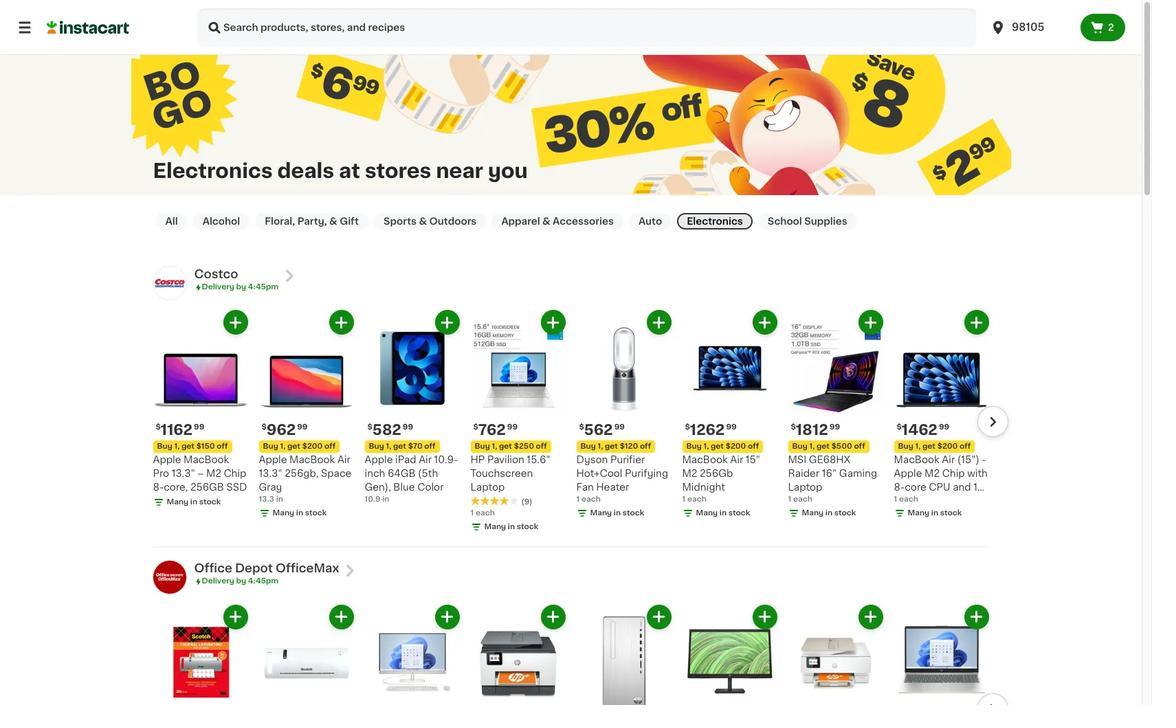 Task type: vqa. For each thing, say whether or not it's contained in the screenshot.
left 180
no



Task type: describe. For each thing, give the bounding box(es) containing it.
in down apple macbook air 13.3" 256gb, space gray 13.3 in on the left of the page
[[296, 510, 303, 518]]

midnight inside macbook air (15") - apple m2 chip with 8-core cpu and 10- core gpu, 512gb, midnight
[[895, 511, 937, 520]]

depot
[[235, 564, 273, 575]]

–
[[198, 469, 204, 479]]

$ for 962
[[262, 424, 267, 432]]

99 for 1462
[[940, 424, 950, 432]]

$ for 762
[[474, 424, 479, 432]]

apple ipad air 10.9- inch 64gb (5th gen), blue color 10.9 in
[[365, 456, 458, 504]]

near
[[436, 161, 484, 181]]

many for 1462
[[908, 510, 930, 518]]

product group containing 962
[[259, 310, 354, 520]]

air inside macbook air (15") - apple m2 chip with 8-core cpu and 10- core gpu, 512gb, midnight
[[943, 456, 956, 465]]

add image for 1162
[[227, 314, 244, 331]]

99 for 562
[[615, 424, 625, 432]]

hot+cool
[[577, 469, 623, 479]]

99 for 1812
[[830, 424, 841, 432]]

buy 1, get $70 off
[[369, 443, 436, 451]]

99 for 1262
[[727, 424, 737, 432]]

party,
[[298, 217, 327, 226]]

auto link
[[629, 213, 672, 230]]

stock for 962
[[305, 510, 327, 518]]

256gb
[[700, 469, 733, 479]]

1 down touchscreen
[[471, 510, 474, 518]]

buy 1, get $200 off for 1262
[[687, 443, 760, 451]]

macbook air (15") - apple m2 chip with 8-core cpu and 10- core gpu, 512gb, midnight
[[895, 456, 989, 520]]

hp pavilion 15.6" touchscreen laptop
[[471, 456, 551, 493]]

$ for 562
[[580, 424, 585, 432]]

electronics deals at stores near you
[[153, 161, 528, 181]]

many in stock down (9)
[[485, 524, 539, 531]]

ssd
[[227, 483, 247, 493]]

ipad
[[396, 456, 417, 465]]

get for 1162
[[182, 443, 195, 451]]

macbook inside macbook air (15") - apple m2 chip with 8-core cpu and 10- core gpu, 512gb, midnight
[[895, 456, 940, 465]]

hp
[[471, 456, 485, 465]]

buy 1, get $150 off
[[157, 443, 228, 451]]

accessories
[[553, 217, 614, 226]]

many for 1812
[[802, 510, 824, 518]]

1 for 562
[[577, 496, 580, 504]]

buy for 1812
[[793, 443, 808, 451]]

off for 582
[[425, 443, 436, 451]]

space
[[321, 469, 352, 479]]

many in stock for 1462
[[908, 510, 963, 518]]

8- inside apple macbook pro 13.3" – m2 chip 8-core, 256gb ssd
[[153, 483, 164, 493]]

buy 1, get $120 off
[[581, 443, 652, 451]]

office
[[194, 564, 232, 575]]

m2 for 1162
[[206, 469, 221, 479]]

many in stock for 1812
[[802, 510, 857, 518]]

buy for 562
[[581, 443, 596, 451]]

1 left gpu,
[[895, 496, 898, 504]]

$ 1462 99
[[897, 423, 950, 438]]

2 98105 button from the left
[[991, 8, 1073, 47]]

64gb
[[388, 469, 416, 479]]

1, for 762
[[492, 443, 498, 451]]

apple for apple macbook air 13.3" 256gb, space gray 13.3 in
[[259, 456, 287, 465]]

each for 1812
[[794, 496, 813, 504]]

16"
[[822, 469, 837, 479]]

get for 962
[[288, 443, 301, 451]]

sports & outdoors link
[[374, 213, 487, 230]]

1 for 1812
[[789, 496, 792, 504]]

2 button
[[1081, 14, 1126, 41]]

add image for 562
[[651, 314, 668, 331]]

$250
[[514, 443, 534, 451]]

$500
[[832, 443, 853, 451]]

15.6"
[[527, 456, 551, 465]]

many for 562
[[591, 510, 612, 518]]

$ for 1812
[[791, 424, 796, 432]]

apparel & accessories
[[502, 217, 614, 226]]

buy for 582
[[369, 443, 384, 451]]

chip for 1162
[[224, 469, 247, 479]]

apple macbook air 13.3" 256gb, space gray 13.3 in
[[259, 456, 352, 504]]

gpu,
[[919, 497, 943, 507]]

apple macbook pro 13.3" – m2 chip 8-core, 256gb ssd
[[153, 456, 247, 493]]

99 for 762
[[508, 424, 518, 432]]

get for 762
[[499, 443, 512, 451]]

buy 1, get $250 off
[[475, 443, 547, 451]]

1, for 562
[[598, 443, 603, 451]]

buy for 762
[[475, 443, 490, 451]]

costco image
[[153, 267, 186, 300]]

msi
[[789, 456, 807, 465]]

air inside apple macbook air 13.3" 256gb, space gray 13.3 in
[[338, 456, 351, 465]]

chip for 1462
[[943, 469, 966, 479]]

msi ge68hx raider 16" gaming laptop 1 each
[[789, 456, 878, 504]]

4:45pm for office depot officemax
[[248, 578, 279, 586]]

0 vertical spatial core
[[905, 483, 927, 493]]

in down hp pavilion 15.6" touchscreen laptop
[[508, 524, 515, 531]]

school supplies
[[768, 217, 848, 226]]

all
[[165, 217, 178, 226]]

10.9
[[365, 496, 381, 504]]

get for 1812
[[817, 443, 830, 451]]

apparel
[[502, 217, 540, 226]]

raider
[[789, 469, 820, 479]]

off for 962
[[325, 443, 336, 451]]

1162
[[161, 423, 193, 438]]

buy 1, get $200 off for 962
[[263, 443, 336, 451]]

macbook air 15" m2 256gb midnight 1 each
[[683, 456, 761, 504]]

electronics deals at stores near you main content
[[0, 0, 1143, 706]]

2
[[1109, 23, 1115, 32]]

alcohol
[[203, 217, 240, 226]]

stock down (9)
[[517, 524, 539, 531]]

delivery for costco
[[202, 283, 234, 291]]

buy for 962
[[263, 443, 278, 451]]

product group containing 562
[[577, 310, 672, 520]]

each down touchscreen
[[476, 510, 495, 518]]

$70
[[408, 443, 423, 451]]

1, for 582
[[386, 443, 392, 451]]

in down heater
[[614, 510, 621, 518]]

school
[[768, 217, 803, 226]]

purifier
[[611, 456, 645, 465]]

many in stock for 962
[[273, 510, 327, 518]]

electronics link
[[678, 213, 753, 230]]

256gb,
[[285, 469, 319, 479]]

$150
[[196, 443, 215, 451]]

cpu
[[930, 483, 951, 493]]

supplies
[[805, 217, 848, 226]]

10-
[[974, 483, 989, 493]]

office depot officemax image
[[153, 562, 186, 595]]

each for 1262
[[688, 496, 707, 504]]

sports
[[384, 217, 417, 226]]

in down 256gb
[[190, 499, 197, 507]]

gift
[[340, 217, 359, 226]]

13.3" for –
[[172, 469, 195, 479]]

macbook inside the macbook air 15" m2 256gb midnight 1 each
[[683, 456, 728, 465]]

with
[[968, 469, 988, 479]]

product group containing 582
[[365, 310, 460, 506]]

stores
[[365, 161, 432, 181]]

$ 562 99
[[580, 423, 625, 438]]

buy for 1462
[[899, 443, 914, 451]]

98105
[[1013, 22, 1045, 32]]

$ for 1262
[[685, 424, 690, 432]]

by for costco
[[236, 283, 246, 291]]

gaming
[[840, 469, 878, 479]]

in down the macbook air 15" m2 256gb midnight 1 each
[[720, 510, 727, 518]]

office depot officemax
[[194, 564, 339, 575]]

inch
[[365, 469, 385, 479]]

air inside apple ipad air 10.9- inch 64gb (5th gen), blue color 10.9 in
[[419, 456, 432, 465]]

99 for 962
[[297, 424, 308, 432]]

midnight inside the macbook air 15" m2 256gb midnight 1 each
[[683, 483, 726, 493]]

15"
[[746, 456, 761, 465]]

$200 for 1262
[[726, 443, 747, 451]]

$ 1162 99
[[156, 423, 205, 438]]

99 for 1162
[[194, 424, 205, 432]]

$ for 1462
[[897, 424, 902, 432]]

$ 962 99
[[262, 423, 308, 438]]

apple for apple macbook pro 13.3" – m2 chip 8-core, 256gb ssd
[[153, 456, 181, 465]]

582
[[373, 423, 402, 438]]

you
[[488, 161, 528, 181]]

many in stock for 1262
[[696, 510, 751, 518]]

delivery for office depot officemax
[[202, 578, 234, 586]]

(9)
[[522, 499, 533, 507]]

many for 1262
[[696, 510, 718, 518]]

get for 562
[[605, 443, 618, 451]]

electronics for electronics deals at stores near you
[[153, 161, 273, 181]]



Task type: locate. For each thing, give the bounding box(es) containing it.
4:45pm down floral,
[[248, 283, 279, 291]]

chip inside apple macbook pro 13.3" – m2 chip 8-core, 256gb ssd
[[224, 469, 247, 479]]

dyson purifier hot+cool purifying fan heater 1 each
[[577, 456, 669, 504]]

get for 1262
[[711, 443, 724, 451]]

chip
[[224, 469, 247, 479], [943, 469, 966, 479]]

512gb,
[[945, 497, 979, 507]]

0 vertical spatial 1 each
[[895, 496, 919, 504]]

item carousel region
[[134, 310, 1009, 542], [153, 605, 1009, 706]]

1 vertical spatial delivery
[[202, 578, 234, 586]]

many down gpu,
[[908, 510, 930, 518]]

officemax
[[276, 564, 339, 575]]

1, for 1162
[[174, 443, 180, 451]]

1 delivery by 4:45pm from the top
[[202, 283, 279, 291]]

delivery down costco
[[202, 283, 234, 291]]

(15")
[[958, 456, 980, 465]]

apparel & accessories link
[[492, 213, 624, 230]]

1 inside msi ge68hx raider 16" gaming laptop 1 each
[[789, 496, 792, 504]]

electronics for electronics
[[687, 217, 743, 226]]

fan
[[577, 483, 594, 493]]

by down costco
[[236, 283, 246, 291]]

1 vertical spatial by
[[236, 578, 246, 586]]

many
[[167, 499, 189, 507], [273, 510, 295, 518], [591, 510, 612, 518], [696, 510, 718, 518], [802, 510, 824, 518], [908, 510, 930, 518], [485, 524, 506, 531]]

1 horizontal spatial midnight
[[895, 511, 937, 520]]

item carousel region containing 1162
[[134, 310, 1009, 542]]

$ inside $ 1162 99
[[156, 424, 161, 432]]

3 air from the left
[[731, 456, 744, 465]]

buy down 1462 at bottom right
[[899, 443, 914, 451]]

2 buy 1, get $200 off from the left
[[687, 443, 760, 451]]

0 horizontal spatial 1 each
[[471, 510, 495, 518]]

1 vertical spatial electronics
[[687, 217, 743, 226]]

and
[[953, 483, 972, 493]]

1 delivery from the top
[[202, 283, 234, 291]]

buy 1, get $200 off down $ 962 99
[[263, 443, 336, 451]]

962
[[267, 423, 296, 438]]

buy down 582
[[369, 443, 384, 451]]

2 horizontal spatial m2
[[925, 469, 940, 479]]

pavilion
[[488, 456, 525, 465]]

2 air from the left
[[419, 456, 432, 465]]

13.3" for 256gb,
[[259, 469, 282, 479]]

buy up msi
[[793, 443, 808, 451]]

midnight down 256gb
[[683, 483, 726, 493]]

0 horizontal spatial midnight
[[683, 483, 726, 493]]

8 buy from the left
[[899, 443, 914, 451]]

each down 256gb
[[688, 496, 707, 504]]

stock down msi ge68hx raider 16" gaming laptop 1 each
[[835, 510, 857, 518]]

1812
[[796, 423, 829, 438]]

off for 1162
[[217, 443, 228, 451]]

delivery by 4:45pm down costco
[[202, 283, 279, 291]]

1 13.3" from the left
[[172, 469, 195, 479]]

$ inside '$ 1262 99'
[[685, 424, 690, 432]]

school supplies link
[[759, 213, 858, 230]]

3 & from the left
[[543, 217, 551, 226]]

0 horizontal spatial $200
[[302, 443, 323, 451]]

1 chip from the left
[[224, 469, 247, 479]]

laptop down touchscreen
[[471, 483, 505, 493]]

4 $ from the left
[[474, 424, 479, 432]]

off right '$120'
[[640, 443, 652, 451]]

★★★★★
[[471, 497, 519, 506], [471, 497, 519, 506]]

add image
[[227, 314, 244, 331], [333, 314, 350, 331], [545, 314, 562, 331], [651, 314, 668, 331], [757, 314, 774, 331], [969, 314, 986, 331], [333, 609, 350, 626], [651, 609, 668, 626]]

off up 15.6" at the bottom left of page
[[536, 443, 547, 451]]

0 vertical spatial delivery
[[202, 283, 234, 291]]

4 99 from the left
[[508, 424, 518, 432]]

1, for 1462
[[916, 443, 921, 451]]

stock for 562
[[623, 510, 645, 518]]

macbook up 256gb,
[[290, 456, 335, 465]]

& right apparel
[[543, 217, 551, 226]]

macbook
[[184, 456, 229, 465], [290, 456, 335, 465], [683, 456, 728, 465], [895, 456, 940, 465]]

1,
[[174, 443, 180, 451], [280, 443, 286, 451], [386, 443, 392, 451], [492, 443, 498, 451], [598, 443, 603, 451], [704, 443, 709, 451], [810, 443, 815, 451], [916, 443, 921, 451]]

8 get from the left
[[923, 443, 936, 451]]

1 1, from the left
[[174, 443, 180, 451]]

99 inside $ 1462 99
[[940, 424, 950, 432]]

1, up dyson
[[598, 443, 603, 451]]

99 up buy 1, get $120 off
[[615, 424, 625, 432]]

1 horizontal spatial 1 each
[[895, 496, 919, 504]]

1 vertical spatial delivery by 4:45pm
[[202, 578, 279, 586]]

1 horizontal spatial &
[[419, 217, 427, 226]]

$200 for 1462
[[938, 443, 958, 451]]

off for 1262
[[748, 443, 760, 451]]

99 up buy 1, get $250 off at the bottom
[[508, 424, 518, 432]]

stock
[[199, 499, 221, 507], [305, 510, 327, 518], [623, 510, 645, 518], [729, 510, 751, 518], [835, 510, 857, 518], [941, 510, 963, 518], [517, 524, 539, 531]]

1262
[[690, 423, 725, 438]]

m2 left 256gb
[[683, 469, 698, 479]]

1 vertical spatial midnight
[[895, 511, 937, 520]]

buy down the 962
[[263, 443, 278, 451]]

0 horizontal spatial buy 1, get $200 off
[[263, 443, 336, 451]]

1 air from the left
[[338, 456, 351, 465]]

1, down the 962
[[280, 443, 286, 451]]

laptop inside msi ge68hx raider 16" gaming laptop 1 each
[[789, 483, 823, 493]]

13.3" up core,
[[172, 469, 195, 479]]

apple up gpu,
[[895, 469, 923, 479]]

each inside msi ge68hx raider 16" gaming laptop 1 each
[[794, 496, 813, 504]]

all link
[[156, 213, 188, 230]]

many down '13.3'
[[273, 510, 295, 518]]

0 horizontal spatial laptop
[[471, 483, 505, 493]]

core left gpu,
[[895, 497, 916, 507]]

buy up dyson
[[581, 443, 596, 451]]

macbook inside apple macbook pro 13.3" – m2 chip 8-core, 256gb ssd
[[184, 456, 229, 465]]

item carousel region for costco
[[134, 310, 1009, 542]]

floral, party, & gift
[[265, 217, 359, 226]]

99 inside $ 1162 99
[[194, 424, 205, 432]]

2 horizontal spatial &
[[543, 217, 551, 226]]

dyson
[[577, 456, 608, 465]]

0 vertical spatial item carousel region
[[134, 310, 1009, 542]]

0 horizontal spatial chip
[[224, 469, 247, 479]]

8- left 'cpu' on the bottom right of page
[[895, 483, 905, 493]]

midnight
[[683, 483, 726, 493], [895, 511, 937, 520]]

product group containing 1162
[[153, 310, 248, 509]]

buy 1, get $500 off
[[793, 443, 866, 451]]

256gb
[[190, 483, 224, 493]]

product group containing 762
[[471, 310, 566, 533]]

2 m2 from the left
[[683, 469, 698, 479]]

m2 for 1462
[[925, 469, 940, 479]]

3 $ from the left
[[368, 424, 373, 432]]

4 off from the left
[[536, 443, 547, 451]]

1 horizontal spatial 13.3"
[[259, 469, 282, 479]]

$200 for 962
[[302, 443, 323, 451]]

1 horizontal spatial m2
[[683, 469, 698, 479]]

many down msi ge68hx raider 16" gaming laptop 1 each
[[802, 510, 824, 518]]

6 $ from the left
[[685, 424, 690, 432]]

blue
[[394, 483, 415, 493]]

get up the ge68hx
[[817, 443, 830, 451]]

buy down 1262
[[687, 443, 702, 451]]

color
[[418, 483, 444, 493]]

1 down fan on the bottom of the page
[[577, 496, 580, 504]]

3 buy from the left
[[369, 443, 384, 451]]

2 chip from the left
[[943, 469, 966, 479]]

1, down the 1162
[[174, 443, 180, 451]]

get down '$ 1262 99'
[[711, 443, 724, 451]]

99 right 1462 at bottom right
[[940, 424, 950, 432]]

3 m2 from the left
[[925, 469, 940, 479]]

7 get from the left
[[817, 443, 830, 451]]

99 for 582
[[403, 424, 413, 432]]

0 horizontal spatial electronics
[[153, 161, 273, 181]]

0 vertical spatial 4:45pm
[[248, 283, 279, 291]]

add image for 762
[[545, 314, 562, 331]]

4 macbook from the left
[[895, 456, 940, 465]]

item carousel region for office depot officemax
[[153, 605, 1009, 706]]

1, down $ 762 99 at the bottom of page
[[492, 443, 498, 451]]

4 buy from the left
[[475, 443, 490, 451]]

many for 962
[[273, 510, 295, 518]]

by
[[236, 283, 246, 291], [236, 578, 246, 586]]

each down raider
[[794, 496, 813, 504]]

6 99 from the left
[[727, 424, 737, 432]]

product group
[[153, 310, 248, 509], [259, 310, 354, 520], [365, 310, 460, 506], [471, 310, 566, 533], [577, 310, 672, 520], [683, 310, 778, 520], [789, 310, 884, 520], [895, 310, 989, 520], [153, 605, 248, 706], [259, 605, 354, 706], [365, 605, 460, 706], [471, 605, 566, 706], [577, 605, 672, 706], [683, 605, 778, 706], [789, 605, 884, 706], [895, 605, 989, 706]]

gray
[[259, 483, 282, 493]]

off
[[217, 443, 228, 451], [325, 443, 336, 451], [425, 443, 436, 451], [536, 443, 547, 451], [640, 443, 652, 451], [748, 443, 760, 451], [855, 443, 866, 451], [960, 443, 972, 451]]

7 $ from the left
[[791, 424, 796, 432]]

5 get from the left
[[605, 443, 618, 451]]

-
[[983, 456, 987, 465]]

midnight down gpu,
[[895, 511, 937, 520]]

buy up hp
[[475, 443, 490, 451]]

$200 up 256gb,
[[302, 443, 323, 451]]

2 horizontal spatial buy 1, get $200 off
[[899, 443, 972, 451]]

0 vertical spatial delivery by 4:45pm
[[202, 283, 279, 291]]

3 get from the left
[[393, 443, 407, 451]]

1 8- from the left
[[153, 483, 164, 493]]

1
[[577, 496, 580, 504], [683, 496, 686, 504], [789, 496, 792, 504], [895, 496, 898, 504], [471, 510, 474, 518]]

1 $ from the left
[[156, 424, 161, 432]]

1 buy from the left
[[157, 443, 173, 451]]

get down $ 1462 99
[[923, 443, 936, 451]]

None search field
[[198, 8, 977, 47]]

2 laptop from the left
[[789, 483, 823, 493]]

buy for 1162
[[157, 443, 173, 451]]

off for 1812
[[855, 443, 866, 451]]

Search field
[[198, 8, 977, 47]]

air up the space at the bottom left
[[338, 456, 351, 465]]

by down the depot at bottom
[[236, 578, 246, 586]]

1 $200 from the left
[[302, 443, 323, 451]]

$ inside $ 962 99
[[262, 424, 267, 432]]

1 vertical spatial 4:45pm
[[248, 578, 279, 586]]

off right $150
[[217, 443, 228, 451]]

instacart logo image
[[47, 19, 129, 36]]

99 inside $ 562 99
[[615, 424, 625, 432]]

electronics
[[153, 161, 273, 181], [687, 217, 743, 226]]

stock down 256gb
[[199, 499, 221, 507]]

99 inside $ 582 99
[[403, 424, 413, 432]]

1 vertical spatial item carousel region
[[153, 605, 1009, 706]]

7 99 from the left
[[830, 424, 841, 432]]

1 4:45pm from the top
[[248, 283, 279, 291]]

off right $70
[[425, 443, 436, 451]]

0 horizontal spatial 8-
[[153, 483, 164, 493]]

2 4:45pm from the top
[[248, 578, 279, 586]]

99
[[194, 424, 205, 432], [297, 424, 308, 432], [403, 424, 413, 432], [508, 424, 518, 432], [615, 424, 625, 432], [727, 424, 737, 432], [830, 424, 841, 432], [940, 424, 950, 432]]

4 air from the left
[[943, 456, 956, 465]]

add image for 962
[[333, 314, 350, 331]]

laptop inside hp pavilion 15.6" touchscreen laptop
[[471, 483, 505, 493]]

1 macbook from the left
[[184, 456, 229, 465]]

1 horizontal spatial laptop
[[789, 483, 823, 493]]

air inside the macbook air 15" m2 256gb midnight 1 each
[[731, 456, 744, 465]]

many in stock down 256gb
[[167, 499, 221, 507]]

7 buy from the left
[[793, 443, 808, 451]]

1 horizontal spatial 8-
[[895, 483, 905, 493]]

0 vertical spatial by
[[236, 283, 246, 291]]

many down core,
[[167, 499, 189, 507]]

2 off from the left
[[325, 443, 336, 451]]

1 right dyson purifier hot+cool purifying fan heater 1 each
[[683, 496, 686, 504]]

5 off from the left
[[640, 443, 652, 451]]

13.3" inside apple macbook air 13.3" 256gb, space gray 13.3 in
[[259, 469, 282, 479]]

air up "(5th"
[[419, 456, 432, 465]]

1 98105 button from the left
[[982, 8, 1081, 47]]

13.3" up gray
[[259, 469, 282, 479]]

1, for 1812
[[810, 443, 815, 451]]

3 buy 1, get $200 off from the left
[[899, 443, 972, 451]]

delivery by 4:45pm for office depot officemax
[[202, 578, 279, 586]]

in down msi ge68hx raider 16" gaming laptop 1 each
[[826, 510, 833, 518]]

floral,
[[265, 217, 295, 226]]

m2
[[206, 469, 221, 479], [683, 469, 698, 479], [925, 469, 940, 479]]

5 1, from the left
[[598, 443, 603, 451]]

0 horizontal spatial 13.3"
[[172, 469, 195, 479]]

8 99 from the left
[[940, 424, 950, 432]]

each left 512gb,
[[900, 496, 919, 504]]

in down gpu,
[[932, 510, 939, 518]]

buy 1, get $200 off for 1462
[[899, 443, 972, 451]]

macbook inside apple macbook air 13.3" 256gb, space gray 13.3 in
[[290, 456, 335, 465]]

1, down 1812
[[810, 443, 815, 451]]

1 vertical spatial 1 each
[[471, 510, 495, 518]]

8 $ from the left
[[897, 424, 902, 432]]

buy down the 1162
[[157, 443, 173, 451]]

$ 762 99
[[474, 423, 518, 438]]

2 $200 from the left
[[726, 443, 747, 451]]

1 horizontal spatial buy 1, get $200 off
[[687, 443, 760, 451]]

chip up ssd
[[224, 469, 247, 479]]

99 inside $ 1812 99
[[830, 424, 841, 432]]

each inside the macbook air 15" m2 256gb midnight 1 each
[[688, 496, 707, 504]]

1 horizontal spatial $200
[[726, 443, 747, 451]]

off for 762
[[536, 443, 547, 451]]

1 laptop from the left
[[471, 483, 505, 493]]

apple up inch
[[365, 456, 393, 465]]

10.9-
[[434, 456, 458, 465]]

3 $200 from the left
[[938, 443, 958, 451]]

m2 inside apple macbook pro 13.3" – m2 chip 8-core, 256gb ssd
[[206, 469, 221, 479]]

pro
[[153, 469, 169, 479]]

1, for 962
[[280, 443, 286, 451]]

many in stock down msi ge68hx raider 16" gaming laptop 1 each
[[802, 510, 857, 518]]

$ inside $ 1812 99
[[791, 424, 796, 432]]

macbook up 256gb
[[683, 456, 728, 465]]

2 99 from the left
[[297, 424, 308, 432]]

(5th
[[418, 469, 438, 479]]

get for 1462
[[923, 443, 936, 451]]

1 & from the left
[[330, 217, 338, 226]]

2 horizontal spatial $200
[[938, 443, 958, 451]]

apple inside macbook air (15") - apple m2 chip with 8-core cpu and 10- core gpu, 512gb, midnight
[[895, 469, 923, 479]]

98105 button
[[982, 8, 1081, 47], [991, 8, 1073, 47]]

1 m2 from the left
[[206, 469, 221, 479]]

get up pavilion
[[499, 443, 512, 451]]

1 99 from the left
[[194, 424, 205, 432]]

air left 15"
[[731, 456, 744, 465]]

0 horizontal spatial &
[[330, 217, 338, 226]]

2 $ from the left
[[262, 424, 267, 432]]

5 buy from the left
[[581, 443, 596, 451]]

apple up gray
[[259, 456, 287, 465]]

$ inside $ 1462 99
[[897, 424, 902, 432]]

apple inside apple macbook pro 13.3" – m2 chip 8-core, 256gb ssd
[[153, 456, 181, 465]]

delivery by 4:45pm for costco
[[202, 283, 279, 291]]

core,
[[164, 483, 188, 493]]

4 1, from the left
[[492, 443, 498, 451]]

stock down 512gb,
[[941, 510, 963, 518]]

8- down pro
[[153, 483, 164, 493]]

$
[[156, 424, 161, 432], [262, 424, 267, 432], [368, 424, 373, 432], [474, 424, 479, 432], [580, 424, 585, 432], [685, 424, 690, 432], [791, 424, 796, 432], [897, 424, 902, 432]]

off up the space at the bottom left
[[325, 443, 336, 451]]

8 1, from the left
[[916, 443, 921, 451]]

many down heater
[[591, 510, 612, 518]]

1 inside dyson purifier hot+cool purifying fan heater 1 each
[[577, 496, 580, 504]]

m2 inside macbook air (15") - apple m2 chip with 8-core cpu and 10- core gpu, 512gb, midnight
[[925, 469, 940, 479]]

buy 1, get $200 off down '$ 1262 99'
[[687, 443, 760, 451]]

in right 10.9
[[383, 496, 390, 504]]

apple inside apple ipad air 10.9- inch 64gb (5th gen), blue color 10.9 in
[[365, 456, 393, 465]]

562
[[585, 423, 613, 438]]

& right sports
[[419, 217, 427, 226]]

by for office depot officemax
[[236, 578, 246, 586]]

6 1, from the left
[[704, 443, 709, 451]]

electronics right auto link
[[687, 217, 743, 226]]

m2 inside the macbook air 15" m2 256gb midnight 1 each
[[683, 469, 698, 479]]

heater
[[597, 483, 630, 493]]

in inside apple ipad air 10.9- inch 64gb (5th gen), blue color 10.9 in
[[383, 496, 390, 504]]

get left '$120'
[[605, 443, 618, 451]]

many down the macbook air 15" m2 256gb midnight 1 each
[[696, 510, 718, 518]]

buy for 1262
[[687, 443, 702, 451]]

0 vertical spatial electronics
[[153, 161, 273, 181]]

2 buy from the left
[[263, 443, 278, 451]]

floral, party, & gift link
[[255, 213, 369, 230]]

2 get from the left
[[288, 443, 301, 451]]

2 13.3" from the left
[[259, 469, 282, 479]]

1 down raider
[[789, 496, 792, 504]]

8 off from the left
[[960, 443, 972, 451]]

air
[[338, 456, 351, 465], [419, 456, 432, 465], [731, 456, 744, 465], [943, 456, 956, 465]]

2 macbook from the left
[[290, 456, 335, 465]]

$ inside $ 582 99
[[368, 424, 373, 432]]

5 99 from the left
[[615, 424, 625, 432]]

6 buy from the left
[[687, 443, 702, 451]]

1 inside the macbook air 15" m2 256gb midnight 1 each
[[683, 496, 686, 504]]

8-
[[153, 483, 164, 493], [895, 483, 905, 493]]

$120
[[620, 443, 638, 451]]

electronics up 'alcohol'
[[153, 161, 273, 181]]

&
[[330, 217, 338, 226], [419, 217, 427, 226], [543, 217, 551, 226]]

purifying
[[625, 469, 669, 479]]

many in stock for 562
[[591, 510, 645, 518]]

99 inside $ 962 99
[[297, 424, 308, 432]]

6 get from the left
[[711, 443, 724, 451]]

1 vertical spatial core
[[895, 497, 916, 507]]

off for 1462
[[960, 443, 972, 451]]

1 horizontal spatial chip
[[943, 469, 966, 479]]

add image
[[439, 314, 456, 331], [863, 314, 880, 331], [227, 609, 244, 626], [439, 609, 456, 626], [545, 609, 562, 626], [757, 609, 774, 626], [863, 609, 880, 626], [969, 609, 986, 626]]

2 & from the left
[[419, 217, 427, 226]]

deals
[[278, 161, 334, 181]]

3 macbook from the left
[[683, 456, 728, 465]]

add image for 1262
[[757, 314, 774, 331]]

product group containing 1262
[[683, 310, 778, 520]]

gen),
[[365, 483, 391, 493]]

$ 1812 99
[[791, 423, 841, 438]]

get up ipad
[[393, 443, 407, 451]]

laptop down raider
[[789, 483, 823, 493]]

2 delivery by 4:45pm from the top
[[202, 578, 279, 586]]

laptop
[[471, 483, 505, 493], [789, 483, 823, 493]]

at
[[339, 161, 360, 181]]

off up the (15")
[[960, 443, 972, 451]]

stock for 1812
[[835, 510, 857, 518]]

$ inside $ 762 99
[[474, 424, 479, 432]]

99 up buy 1, get $70 off
[[403, 424, 413, 432]]

3 99 from the left
[[403, 424, 413, 432]]

each for 562
[[582, 496, 601, 504]]

1 get from the left
[[182, 443, 195, 451]]

off right $500
[[855, 443, 866, 451]]

delivery
[[202, 283, 234, 291], [202, 578, 234, 586]]

chip inside macbook air (15") - apple m2 chip with 8-core cpu and 10- core gpu, 512gb, midnight
[[943, 469, 966, 479]]

get
[[182, 443, 195, 451], [288, 443, 301, 451], [393, 443, 407, 451], [499, 443, 512, 451], [605, 443, 618, 451], [711, 443, 724, 451], [817, 443, 830, 451], [923, 443, 936, 451]]

1, for 1262
[[704, 443, 709, 451]]

sports & outdoors
[[384, 217, 477, 226]]

delivery by 4:45pm
[[202, 283, 279, 291], [202, 578, 279, 586]]

air left the (15")
[[943, 456, 956, 465]]

1 buy 1, get $200 off from the left
[[263, 443, 336, 451]]

13.3" inside apple macbook pro 13.3" – m2 chip 8-core, 256gb ssd
[[172, 469, 195, 479]]

delivery down 'office' at left bottom
[[202, 578, 234, 586]]

get for 582
[[393, 443, 407, 451]]

7 off from the left
[[855, 443, 866, 451]]

1 each
[[895, 496, 919, 504], [471, 510, 495, 518]]

3 off from the left
[[425, 443, 436, 451]]

& for apparel & accessories
[[543, 217, 551, 226]]

product group containing 1812
[[789, 310, 884, 520]]

4 get from the left
[[499, 443, 512, 451]]

product group containing 1462
[[895, 310, 989, 520]]

in
[[276, 496, 283, 504], [383, 496, 390, 504], [190, 499, 197, 507], [296, 510, 303, 518], [614, 510, 621, 518], [720, 510, 727, 518], [826, 510, 833, 518], [932, 510, 939, 518], [508, 524, 515, 531]]

8- inside macbook air (15") - apple m2 chip with 8-core cpu and 10- core gpu, 512gb, midnight
[[895, 483, 905, 493]]

2 by from the top
[[236, 578, 246, 586]]

macbook down 1462 at bottom right
[[895, 456, 940, 465]]

outdoors
[[430, 217, 477, 226]]

1 for 1262
[[683, 496, 686, 504]]

2 delivery from the top
[[202, 578, 234, 586]]

0 horizontal spatial m2
[[206, 469, 221, 479]]

off for 562
[[640, 443, 652, 451]]

4:45pm for costco
[[248, 283, 279, 291]]

& for sports & outdoors
[[419, 217, 427, 226]]

2 1, from the left
[[280, 443, 286, 451]]

apple inside apple macbook air 13.3" 256gb, space gray 13.3 in
[[259, 456, 287, 465]]

buy 1, get $200 off down $ 1462 99
[[899, 443, 972, 451]]

99 up buy 1, get $500 off
[[830, 424, 841, 432]]

1 off from the left
[[217, 443, 228, 451]]

99 inside $ 762 99
[[508, 424, 518, 432]]

3 1, from the left
[[386, 443, 392, 451]]

in inside apple macbook air 13.3" 256gb, space gray 13.3 in
[[276, 496, 283, 504]]

apple for apple ipad air 10.9- inch 64gb (5th gen), blue color 10.9 in
[[365, 456, 393, 465]]

chip up and on the bottom right of the page
[[943, 469, 966, 479]]

99 right the 962
[[297, 424, 308, 432]]

762
[[479, 423, 506, 438]]

7 1, from the left
[[810, 443, 815, 451]]

apple up pro
[[153, 456, 181, 465]]

6 off from the left
[[748, 443, 760, 451]]

1 horizontal spatial electronics
[[687, 217, 743, 226]]

stock for 1262
[[729, 510, 751, 518]]

$ for 582
[[368, 424, 373, 432]]

5 $ from the left
[[580, 424, 585, 432]]

each
[[582, 496, 601, 504], [688, 496, 707, 504], [794, 496, 813, 504], [900, 496, 919, 504], [476, 510, 495, 518]]

stock down the macbook air 15" m2 256gb midnight 1 each
[[729, 510, 751, 518]]

2 8- from the left
[[895, 483, 905, 493]]

$ for 1162
[[156, 424, 161, 432]]

many down touchscreen
[[485, 524, 506, 531]]

each inside dyson purifier hot+cool purifying fan heater 1 each
[[582, 496, 601, 504]]

costco
[[194, 269, 238, 280]]

99 up $150
[[194, 424, 205, 432]]

$200 up the (15")
[[938, 443, 958, 451]]

stock for 1462
[[941, 510, 963, 518]]

off up 15"
[[748, 443, 760, 451]]

$ inside $ 562 99
[[580, 424, 585, 432]]

1, down 1262
[[704, 443, 709, 451]]

0 vertical spatial midnight
[[683, 483, 726, 493]]

alcohol link
[[193, 213, 250, 230]]

add image for 1462
[[969, 314, 986, 331]]

1 by from the top
[[236, 283, 246, 291]]

99 inside '$ 1262 99'
[[727, 424, 737, 432]]

1462
[[902, 423, 938, 438]]

99 right 1262
[[727, 424, 737, 432]]

each down fan on the bottom of the page
[[582, 496, 601, 504]]



